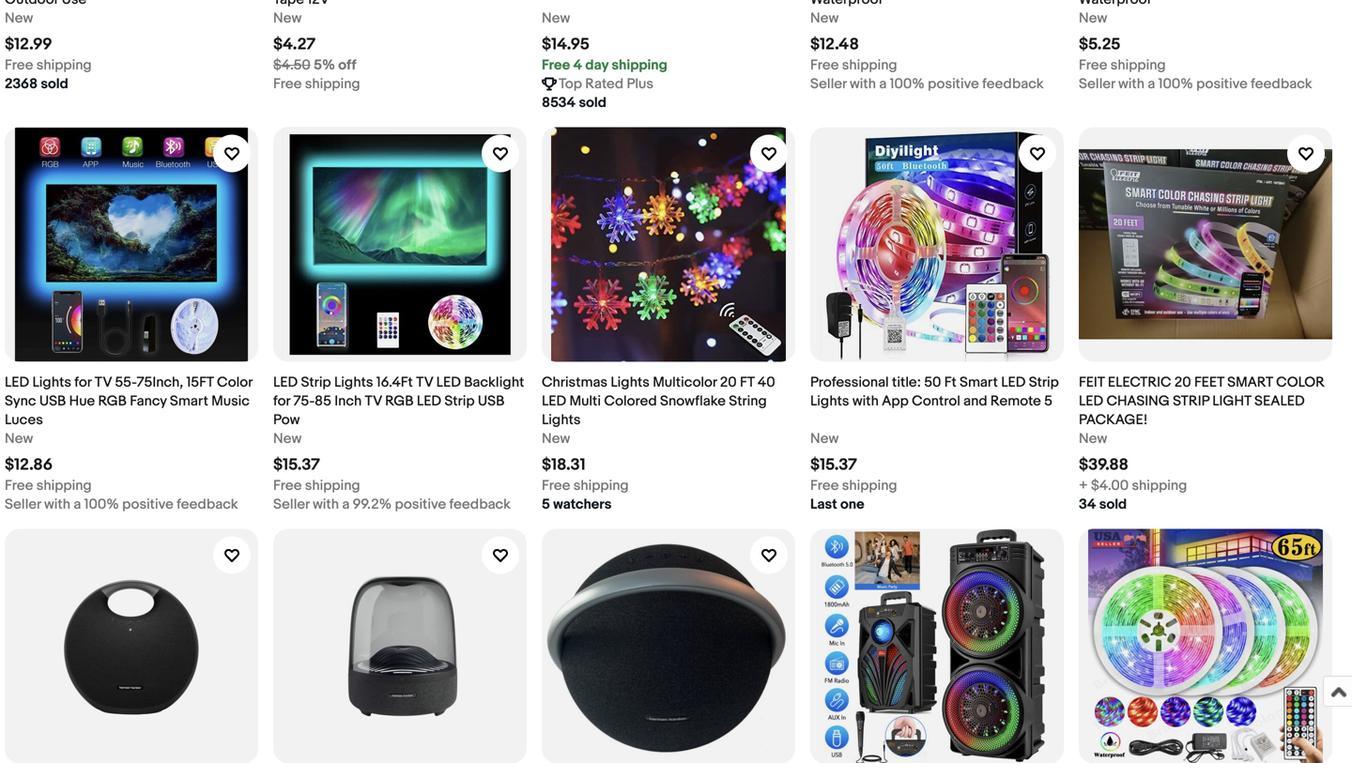 Task type: locate. For each thing, give the bounding box(es) containing it.
15ft
[[186, 374, 214, 391]]

$12.99 text field
[[5, 35, 52, 54]]

string
[[729, 393, 767, 410]]

new text field up $18.31
[[542, 430, 570, 448]]

strip up 85
[[301, 374, 331, 391]]

1 horizontal spatial 20
[[1174, 374, 1191, 391]]

lights inside led strip lights 16.4ft tv led backlight for 75-85 inch tv rgb led strip usb pow new $15.37 free shipping seller with a 99.2% positive feedback
[[334, 374, 373, 391]]

5 inside christmas lights multicolor 20 ft 40 led multi colored snowflake string lights new $18.31 free shipping 5 watchers
[[542, 496, 550, 513]]

free shipping text field down $5.25
[[1079, 56, 1166, 75]]

feit electric 20 feet smart color led chasing strip light sealed package! new $39.88 + $4.00 shipping 34 sold
[[1079, 374, 1325, 513]]

strip down backlight
[[444, 393, 475, 410]]

new inside feit electric 20 feet smart color led chasing strip light sealed package! new $39.88 + $4.00 shipping 34 sold
[[1079, 430, 1107, 447]]

1 horizontal spatial rgb
[[385, 393, 414, 410]]

Free shipping text field
[[1079, 56, 1166, 75], [542, 476, 629, 495], [810, 476, 897, 495]]

free left 4
[[542, 57, 570, 74]]

shipping up watchers
[[573, 477, 629, 494]]

with inside professional title: 50 ft smart led strip lights with app control and remote 5
[[852, 393, 879, 410]]

top rated plus
[[559, 76, 653, 92]]

seller
[[810, 76, 847, 92], [1079, 76, 1115, 92], [5, 496, 41, 513], [273, 496, 310, 513]]

1 horizontal spatial usb
[[478, 393, 505, 410]]

multi
[[569, 393, 601, 410]]

with down $12.86
[[44, 496, 70, 513]]

free inside new $4.27 $4.50 5% off free shipping
[[273, 76, 302, 92]]

1 horizontal spatial strip
[[444, 393, 475, 410]]

strip
[[301, 374, 331, 391], [1029, 374, 1059, 391], [444, 393, 475, 410]]

with
[[850, 76, 876, 92], [1118, 76, 1145, 92], [852, 393, 879, 410], [44, 496, 70, 513], [313, 496, 339, 513]]

8534 sold text field
[[542, 93, 606, 112]]

$4.00
[[1091, 477, 1129, 494]]

new down the luces
[[5, 430, 33, 447]]

2 horizontal spatial 100%
[[1158, 76, 1193, 92]]

free shipping text field for $12.48
[[810, 56, 897, 75]]

inch
[[334, 393, 362, 410]]

for
[[74, 374, 91, 391], [273, 393, 290, 410]]

new up $18.31
[[542, 430, 570, 447]]

for up hue
[[74, 374, 91, 391]]

free inside new $5.25 free shipping seller with a 100% positive feedback
[[1079, 57, 1107, 74]]

led down "christmas"
[[542, 393, 566, 410]]

sold
[[41, 76, 68, 92], [579, 94, 606, 111], [1099, 496, 1127, 513]]

shipping inside new $12.99 free shipping 2368 sold
[[36, 57, 92, 74]]

shipping right $4.00
[[1132, 477, 1187, 494]]

off
[[338, 57, 356, 74]]

free shipping text field down the $12.48 text box
[[810, 56, 897, 75]]

1 horizontal spatial $15.37
[[810, 455, 857, 475]]

0 horizontal spatial strip
[[301, 374, 331, 391]]

New text field
[[810, 9, 839, 28], [1079, 9, 1107, 28], [5, 430, 33, 448], [273, 430, 302, 448], [542, 430, 570, 448], [1079, 430, 1107, 448]]

sold inside text field
[[579, 94, 606, 111]]

5
[[1044, 393, 1052, 410], [542, 496, 550, 513]]

rgb down 55- at the left
[[98, 393, 127, 410]]

new text field up $12.99 "text field" at the left of page
[[5, 9, 33, 28]]

free shipping text field down $12.86
[[5, 476, 92, 495]]

5 left watchers
[[542, 496, 550, 513]]

free down "$4.50"
[[273, 76, 302, 92]]

new up $5.25
[[1079, 10, 1107, 27]]

a inside led strip lights 16.4ft tv led backlight for 75-85 inch tv rgb led strip usb pow new $15.37 free shipping seller with a 99.2% positive feedback
[[342, 496, 350, 513]]

lights down professional
[[810, 393, 849, 410]]

new text field down the luces
[[5, 430, 33, 448]]

seller down $5.25
[[1079, 76, 1115, 92]]

2 vertical spatial sold
[[1099, 496, 1127, 513]]

2 rgb from the left
[[385, 393, 414, 410]]

with down $5.25
[[1118, 76, 1145, 92]]

new up $14.95 text box
[[542, 10, 570, 27]]

Seller with a 100% positive feedback text field
[[1079, 75, 1312, 93]]

5 inside professional title: 50 ft smart led strip lights with app control and remote 5
[[1044, 393, 1052, 410]]

seller down $15.37 text field
[[273, 496, 310, 513]]

smart up and
[[960, 374, 998, 391]]

20 up strip on the right of page
[[1174, 374, 1191, 391]]

new up $15.37 text box
[[810, 430, 839, 447]]

led inside professional title: 50 ft smart led strip lights with app control and remote 5
[[1001, 374, 1026, 391]]

$15.37 text field
[[810, 455, 857, 475]]

rgb down 16.4ft
[[385, 393, 414, 410]]

100% for $5.25
[[1158, 76, 1193, 92]]

chasing
[[1107, 393, 1170, 410]]

$15.37 text field
[[273, 455, 320, 475]]

0 horizontal spatial smart
[[170, 393, 208, 410]]

shipping down $15.37 text field
[[305, 477, 360, 494]]

strip inside professional title: 50 ft smart led strip lights with app control and remote 5
[[1029, 374, 1059, 391]]

sold inside new $12.99 free shipping 2368 sold
[[41, 76, 68, 92]]

1 $15.37 from the left
[[273, 455, 320, 475]]

1 usb from the left
[[39, 393, 66, 410]]

seller down $12.86
[[5, 496, 41, 513]]

tv inside the led lights for tv 55-75inch, 15ft color sync usb hue rgb fancy smart music luces new $12.86 free shipping seller with a 100% positive feedback
[[95, 374, 112, 391]]

positive
[[928, 76, 979, 92], [1196, 76, 1248, 92], [122, 496, 173, 513], [395, 496, 446, 513]]

0 vertical spatial 5
[[1044, 393, 1052, 410]]

free inside christmas lights multicolor 20 ft 40 led multi colored snowflake string lights new $18.31 free shipping 5 watchers
[[542, 477, 570, 494]]

shipping up plus
[[612, 57, 667, 74]]

0 horizontal spatial for
[[74, 374, 91, 391]]

fancy
[[130, 393, 167, 410]]

1 horizontal spatial 5
[[1044, 393, 1052, 410]]

Last one text field
[[810, 495, 864, 514]]

new inside new $12.48 free shipping seller with a 100% positive feedback
[[810, 10, 839, 27]]

free up "last" at the bottom
[[810, 477, 839, 494]]

$14.95 text field
[[542, 35, 590, 54]]

snowflake
[[660, 393, 726, 410]]

1 20 from the left
[[720, 374, 737, 391]]

free shipping text field up one
[[810, 476, 897, 495]]

led inside christmas lights multicolor 20 ft 40 led multi colored snowflake string lights new $18.31 free shipping 5 watchers
[[542, 393, 566, 410]]

last
[[810, 496, 837, 513]]

lights up inch
[[334, 374, 373, 391]]

usb
[[39, 393, 66, 410], [478, 393, 505, 410]]

day
[[585, 57, 608, 74]]

100% inside new $5.25 free shipping seller with a 100% positive feedback
[[1158, 76, 1193, 92]]

$4.27 text field
[[273, 35, 316, 54]]

Free shipping text field
[[5, 56, 92, 75], [810, 56, 897, 75], [273, 75, 360, 93], [5, 476, 92, 495], [273, 476, 360, 495]]

20
[[720, 374, 737, 391], [1174, 374, 1191, 391]]

1 vertical spatial for
[[273, 393, 290, 410]]

led up sync
[[5, 374, 29, 391]]

2 20 from the left
[[1174, 374, 1191, 391]]

2 usb from the left
[[478, 393, 505, 410]]

2 horizontal spatial sold
[[1099, 496, 1127, 513]]

sold inside feit electric 20 feet smart color led chasing strip light sealed package! new $39.88 + $4.00 shipping 34 sold
[[1099, 496, 1127, 513]]

new down package!
[[1079, 430, 1107, 447]]

new $5.25 free shipping seller with a 100% positive feedback
[[1079, 10, 1312, 92]]

new up $12.48
[[810, 10, 839, 27]]

$12.48
[[810, 35, 859, 54]]

tv left 55- at the left
[[95, 374, 112, 391]]

feedback
[[982, 76, 1044, 92], [1251, 76, 1312, 92], [177, 496, 238, 513], [449, 496, 511, 513]]

0 horizontal spatial sold
[[41, 76, 68, 92]]

usb down backlight
[[478, 393, 505, 410]]

sold down rated
[[579, 94, 606, 111]]

free inside led strip lights 16.4ft tv led backlight for 75-85 inch tv rgb led strip usb pow new $15.37 free shipping seller with a 99.2% positive feedback
[[273, 477, 302, 494]]

$15.37 down "pow"
[[273, 455, 320, 475]]

plus
[[627, 76, 653, 92]]

1 horizontal spatial free shipping text field
[[810, 476, 897, 495]]

tv right 16.4ft
[[416, 374, 433, 391]]

2 horizontal spatial free shipping text field
[[1079, 56, 1166, 75]]

1 horizontal spatial 100%
[[890, 76, 925, 92]]

tv right inch
[[365, 393, 382, 410]]

new up the $4.27
[[273, 10, 302, 27]]

usb left hue
[[39, 393, 66, 410]]

new text field down package!
[[1079, 430, 1107, 448]]

100% inside new $12.48 free shipping seller with a 100% positive feedback
[[890, 76, 925, 92]]

free down $5.25
[[1079, 57, 1107, 74]]

2 $15.37 from the left
[[810, 455, 857, 475]]

with left 99.2%
[[313, 496, 339, 513]]

with down the $12.48 text box
[[850, 76, 876, 92]]

strip up remote
[[1029, 374, 1059, 391]]

sold down $4.00
[[1099, 496, 1127, 513]]

shipping
[[36, 57, 92, 74], [612, 57, 667, 74], [842, 57, 897, 74], [1111, 57, 1166, 74], [305, 76, 360, 92], [36, 477, 92, 494], [305, 477, 360, 494], [573, 477, 629, 494], [842, 477, 897, 494], [1132, 477, 1187, 494]]

led up remote
[[1001, 374, 1026, 391]]

0 horizontal spatial 5
[[542, 496, 550, 513]]

seller with a 100% positive feedback text field for $12.86
[[5, 495, 238, 514]]

0 horizontal spatial $15.37
[[273, 455, 320, 475]]

free shipping text field down $15.37 text field
[[273, 476, 360, 495]]

1 horizontal spatial for
[[273, 393, 290, 410]]

New text field
[[5, 9, 33, 28], [273, 9, 302, 28], [542, 9, 570, 28], [810, 430, 839, 448]]

0 horizontal spatial rgb
[[98, 393, 127, 410]]

colored
[[604, 393, 657, 410]]

led
[[5, 374, 29, 391], [273, 374, 298, 391], [436, 374, 461, 391], [1001, 374, 1026, 391], [417, 393, 441, 410], [542, 393, 566, 410], [1079, 393, 1103, 410]]

1 vertical spatial 5
[[542, 496, 550, 513]]

seller inside the led lights for tv 55-75inch, 15ft color sync usb hue rgb fancy smart music luces new $12.86 free shipping seller with a 100% positive feedback
[[5, 496, 41, 513]]

0 horizontal spatial 100%
[[84, 496, 119, 513]]

tv
[[95, 374, 112, 391], [416, 374, 433, 391], [365, 393, 382, 410]]

new $12.48 free shipping seller with a 100% positive feedback
[[810, 10, 1044, 92]]

new up $12.99 "text field" at the left of page
[[5, 10, 33, 27]]

one
[[840, 496, 864, 513]]

seller inside led strip lights 16.4ft tv led backlight for 75-85 inch tv rgb led strip usb pow new $15.37 free shipping seller with a 99.2% positive feedback
[[273, 496, 310, 513]]

shipping up 2368 sold text box on the top of page
[[36, 57, 92, 74]]

seller inside new $5.25 free shipping seller with a 100% positive feedback
[[1079, 76, 1115, 92]]

5 right remote
[[1044, 393, 1052, 410]]

shipping inside new $4.27 $4.50 5% off free shipping
[[305, 76, 360, 92]]

shipping inside led strip lights 16.4ft tv led backlight for 75-85 inch tv rgb led strip usb pow new $15.37 free shipping seller with a 99.2% positive feedback
[[305, 477, 360, 494]]

lights
[[32, 374, 71, 391], [334, 374, 373, 391], [611, 374, 650, 391], [810, 393, 849, 410], [542, 412, 581, 429]]

title:
[[892, 374, 921, 391]]

1 vertical spatial smart
[[170, 393, 208, 410]]

feedback inside led strip lights 16.4ft tv led backlight for 75-85 inch tv rgb led strip usb pow new $15.37 free shipping seller with a 99.2% positive feedback
[[449, 496, 511, 513]]

1 vertical spatial sold
[[579, 94, 606, 111]]

positive inside new $5.25 free shipping seller with a 100% positive feedback
[[1196, 76, 1248, 92]]

8534
[[542, 94, 576, 111]]

1 horizontal spatial tv
[[365, 393, 382, 410]]

20 left 'ft'
[[720, 374, 737, 391]]

0 horizontal spatial seller with a 100% positive feedback text field
[[5, 495, 238, 514]]

hue
[[69, 393, 95, 410]]

0 vertical spatial for
[[74, 374, 91, 391]]

new
[[5, 10, 33, 27], [273, 10, 302, 27], [542, 10, 570, 27], [810, 10, 839, 27], [1079, 10, 1107, 27], [5, 430, 33, 447], [273, 430, 302, 447], [542, 430, 570, 447], [810, 430, 839, 447], [1079, 430, 1107, 447]]

1 horizontal spatial sold
[[579, 94, 606, 111]]

feedback inside new $12.48 free shipping seller with a 100% positive feedback
[[982, 76, 1044, 92]]

sold right 2368
[[41, 76, 68, 92]]

free down $15.37 text field
[[273, 477, 302, 494]]

free down $12.48
[[810, 57, 839, 74]]

new down "pow"
[[273, 430, 302, 447]]

1 rgb from the left
[[98, 393, 127, 410]]

Seller with a 100% positive feedback text field
[[810, 75, 1044, 93], [5, 495, 238, 514]]

new text field up $14.95 text box
[[542, 9, 570, 28]]

$15.37
[[273, 455, 320, 475], [810, 455, 857, 475]]

free shipping text field for lights
[[5, 476, 92, 495]]

shipping down $12.86
[[36, 477, 92, 494]]

0 horizontal spatial tv
[[95, 374, 112, 391]]

100%
[[890, 76, 925, 92], [1158, 76, 1193, 92], [84, 496, 119, 513]]

0 horizontal spatial usb
[[39, 393, 66, 410]]

2 horizontal spatial strip
[[1029, 374, 1059, 391]]

led left backlight
[[436, 374, 461, 391]]

rated
[[585, 76, 624, 92]]

free shipping text field for lights
[[542, 476, 629, 495]]

1 horizontal spatial seller with a 100% positive feedback text field
[[810, 75, 1044, 93]]

shipping down the $12.48 text box
[[842, 57, 897, 74]]

watchers
[[553, 496, 612, 513]]

usb inside led strip lights 16.4ft tv led backlight for 75-85 inch tv rgb led strip usb pow new $15.37 free shipping seller with a 99.2% positive feedback
[[478, 393, 505, 410]]

new inside led strip lights 16.4ft tv led backlight for 75-85 inch tv rgb led strip usb pow new $15.37 free shipping seller with a 99.2% positive feedback
[[273, 430, 302, 447]]

new text field for smart
[[5, 430, 33, 448]]

$15.37 up last one text field
[[810, 455, 857, 475]]

free shipping text field for strip
[[273, 476, 360, 495]]

seller down $12.48
[[810, 76, 847, 92]]

led down feit
[[1079, 393, 1103, 410]]

a inside the led lights for tv 55-75inch, 15ft color sync usb hue rgb fancy smart music luces new $12.86 free shipping seller with a 100% positive feedback
[[74, 496, 81, 513]]

seller inside new $12.48 free shipping seller with a 100% positive feedback
[[810, 76, 847, 92]]

0 vertical spatial sold
[[41, 76, 68, 92]]

free inside new $15.37 free shipping last one
[[810, 477, 839, 494]]

0 horizontal spatial 20
[[720, 374, 737, 391]]

smart
[[960, 374, 998, 391], [170, 393, 208, 410]]

1 vertical spatial seller with a 100% positive feedback text field
[[5, 495, 238, 514]]

free shipping text field down $12.99 "text field" at the left of page
[[5, 56, 92, 75]]

smart down "15ft"
[[170, 393, 208, 410]]

sync
[[5, 393, 36, 410]]

Free 4 day shipping text field
[[542, 56, 667, 75]]

for up "pow"
[[273, 393, 290, 410]]

free up 2368
[[5, 57, 33, 74]]

new text field down "pow"
[[273, 430, 302, 448]]

shipping down $5.25
[[1111, 57, 1166, 74]]

0 vertical spatial seller with a 100% positive feedback text field
[[810, 75, 1044, 93]]

0 horizontal spatial free shipping text field
[[542, 476, 629, 495]]

34
[[1079, 496, 1096, 513]]

new text field up $15.37 text box
[[810, 430, 839, 448]]

new text field up the $4.27
[[273, 9, 302, 28]]

shipping up one
[[842, 477, 897, 494]]

rgb
[[98, 393, 127, 410], [385, 393, 414, 410]]

2 horizontal spatial tv
[[416, 374, 433, 391]]

free down $18.31
[[542, 477, 570, 494]]

new inside new $15.37 free shipping last one
[[810, 430, 839, 447]]

1 horizontal spatial smart
[[960, 374, 998, 391]]

with inside the led lights for tv 55-75inch, 15ft color sync usb hue rgb fancy smart music luces new $12.86 free shipping seller with a 100% positive feedback
[[44, 496, 70, 513]]

free down $12.86
[[5, 477, 33, 494]]

new inside christmas lights multicolor 20 ft 40 led multi colored snowflake string lights new $18.31 free shipping 5 watchers
[[542, 430, 570, 447]]

a
[[879, 76, 887, 92], [1148, 76, 1155, 92], [74, 496, 81, 513], [342, 496, 350, 513]]

app
[[882, 393, 909, 410]]

with down professional
[[852, 393, 879, 410]]

lights up hue
[[32, 374, 71, 391]]

luces
[[5, 412, 43, 429]]

shipping down 5%
[[305, 76, 360, 92]]

free
[[5, 57, 33, 74], [542, 57, 570, 74], [810, 57, 839, 74], [1079, 57, 1107, 74], [273, 76, 302, 92], [5, 477, 33, 494], [273, 477, 302, 494], [542, 477, 570, 494], [810, 477, 839, 494]]

free shipping text field up watchers
[[542, 476, 629, 495]]

0 vertical spatial smart
[[960, 374, 998, 391]]



Task type: vqa. For each thing, say whether or not it's contained in the screenshot.
'Mi'
no



Task type: describe. For each thing, give the bounding box(es) containing it.
feedback inside the led lights for tv 55-75inch, 15ft color sync usb hue rgb fancy smart music luces new $12.86 free shipping seller with a 100% positive feedback
[[177, 496, 238, 513]]

free shipping text field for $12.99
[[5, 56, 92, 75]]

free inside new $12.99 free shipping 2368 sold
[[5, 57, 33, 74]]

75-
[[293, 393, 315, 410]]

free shipping text field down 5%
[[273, 75, 360, 93]]

ft
[[944, 374, 956, 391]]

led strip lights 16.4ft tv led backlight for 75-85 inch tv rgb led strip usb pow new $15.37 free shipping seller with a 99.2% positive feedback
[[273, 374, 524, 513]]

new text field for led
[[273, 430, 302, 448]]

$5.25
[[1079, 35, 1121, 54]]

shipping inside new $12.48 free shipping seller with a 100% positive feedback
[[842, 57, 897, 74]]

lights inside professional title: 50 ft smart led strip lights with app control and remote 5
[[810, 393, 849, 410]]

backlight
[[464, 374, 524, 391]]

christmas
[[542, 374, 608, 391]]

professional title: 50 ft smart led strip lights with app control and remote 5
[[810, 374, 1059, 410]]

new text field for $12.99
[[5, 9, 33, 28]]

$39.88 text field
[[1079, 455, 1128, 475]]

a inside new $12.48 free shipping seller with a 100% positive feedback
[[879, 76, 887, 92]]

75inch,
[[137, 374, 183, 391]]

50
[[924, 374, 941, 391]]

led inside the led lights for tv 55-75inch, 15ft color sync usb hue rgb fancy smart music luces new $12.86 free shipping seller with a 100% positive feedback
[[5, 374, 29, 391]]

color
[[1276, 374, 1325, 391]]

smart inside the led lights for tv 55-75inch, 15ft color sync usb hue rgb fancy smart music luces new $12.86 free shipping seller with a 100% positive feedback
[[170, 393, 208, 410]]

Seller with a 99.2% positive feedback text field
[[273, 495, 511, 514]]

professional
[[810, 374, 889, 391]]

music
[[211, 393, 250, 410]]

strip
[[1173, 393, 1209, 410]]

34 sold text field
[[1079, 495, 1127, 514]]

2368 sold text field
[[5, 75, 68, 93]]

remote
[[990, 393, 1041, 410]]

+
[[1079, 477, 1088, 494]]

new inside the led lights for tv 55-75inch, 15ft color sync usb hue rgb fancy smart music luces new $12.86 free shipping seller with a 100% positive feedback
[[5, 430, 33, 447]]

ft
[[740, 374, 754, 391]]

with inside new $5.25 free shipping seller with a 100% positive feedback
[[1118, 76, 1145, 92]]

20 inside christmas lights multicolor 20 ft 40 led multi colored snowflake string lights new $18.31 free shipping 5 watchers
[[720, 374, 737, 391]]

rgb inside the led lights for tv 55-75inch, 15ft color sync usb hue rgb fancy smart music luces new $12.86 free shipping seller with a 100% positive feedback
[[98, 393, 127, 410]]

4
[[573, 57, 582, 74]]

light
[[1212, 393, 1251, 410]]

8534 sold
[[542, 94, 606, 111]]

smart
[[1227, 374, 1273, 391]]

feedback inside new $5.25 free shipping seller with a 100% positive feedback
[[1251, 76, 1312, 92]]

free inside the led lights for tv 55-75inch, 15ft color sync usb hue rgb fancy smart music luces new $12.86 free shipping seller with a 100% positive feedback
[[5, 477, 33, 494]]

new $15.37 free shipping last one
[[810, 430, 897, 513]]

$4.27
[[273, 35, 316, 54]]

40
[[758, 374, 775, 391]]

feit
[[1079, 374, 1105, 391]]

$12.48 text field
[[810, 35, 859, 54]]

16.4ft
[[376, 374, 413, 391]]

led inside feit electric 20 feet smart color led chasing strip light sealed package! new $39.88 + $4.00 shipping 34 sold
[[1079, 393, 1103, 410]]

for inside led strip lights 16.4ft tv led backlight for 75-85 inch tv rgb led strip usb pow new $15.37 free shipping seller with a 99.2% positive feedback
[[273, 393, 290, 410]]

$12.86 text field
[[5, 455, 53, 475]]

new text field for $18.31
[[542, 430, 570, 448]]

new inside new $4.27 $4.50 5% off free shipping
[[273, 10, 302, 27]]

usb inside the led lights for tv 55-75inch, 15ft color sync usb hue rgb fancy smart music luces new $12.86 free shipping seller with a 100% positive feedback
[[39, 393, 66, 410]]

a inside new $5.25 free shipping seller with a 100% positive feedback
[[1148, 76, 1155, 92]]

Top Rated Plus text field
[[559, 75, 653, 93]]

$18.31 text field
[[542, 455, 586, 475]]

positive inside led strip lights 16.4ft tv led backlight for 75-85 inch tv rgb led strip usb pow new $15.37 free shipping seller with a 99.2% positive feedback
[[395, 496, 446, 513]]

previous price $4.50 5% off text field
[[273, 56, 356, 75]]

sealed
[[1254, 393, 1305, 410]]

lights up colored in the left of the page
[[611, 374, 650, 391]]

lights down "multi"
[[542, 412, 581, 429]]

free inside new $12.48 free shipping seller with a 100% positive feedback
[[810, 57, 839, 74]]

new $4.27 $4.50 5% off free shipping
[[273, 10, 360, 92]]

55-
[[115, 374, 137, 391]]

new text field for $15.37
[[810, 430, 839, 448]]

$18.31
[[542, 455, 586, 475]]

package!
[[1079, 412, 1148, 429]]

5 watchers text field
[[542, 495, 612, 514]]

feet
[[1194, 374, 1224, 391]]

led up 75-
[[273, 374, 298, 391]]

shipping inside the led lights for tv 55-75inch, 15ft color sync usb hue rgb fancy smart music luces new $12.86 free shipping seller with a 100% positive feedback
[[36, 477, 92, 494]]

shipping inside new $15.37 free shipping last one
[[842, 477, 897, 494]]

smart inside professional title: 50 ft smart led strip lights with app control and remote 5
[[960, 374, 998, 391]]

positive inside the led lights for tv 55-75inch, 15ft color sync usb hue rgb fancy smart music luces new $12.86 free shipping seller with a 100% positive feedback
[[122, 496, 173, 513]]

new inside new $5.25 free shipping seller with a 100% positive feedback
[[1079, 10, 1107, 27]]

new text field for $39.88
[[1079, 430, 1107, 448]]

top
[[559, 76, 582, 92]]

control
[[912, 393, 960, 410]]

and
[[964, 393, 987, 410]]

new $14.95 free 4 day shipping
[[542, 10, 667, 74]]

$14.95
[[542, 35, 590, 54]]

new $12.99 free shipping 2368 sold
[[5, 10, 92, 92]]

led lights for tv 55-75inch, 15ft color sync usb hue rgb fancy smart music luces new $12.86 free shipping seller with a 100% positive feedback
[[5, 374, 252, 513]]

shipping inside new $5.25 free shipping seller with a 100% positive feedback
[[1111, 57, 1166, 74]]

new text field up $12.48
[[810, 9, 839, 28]]

with inside led strip lights 16.4ft tv led backlight for 75-85 inch tv rgb led strip usb pow new $15.37 free shipping seller with a 99.2% positive feedback
[[313, 496, 339, 513]]

new text field for $14.95
[[542, 9, 570, 28]]

20 inside feit electric 20 feet smart color led chasing strip light sealed package! new $39.88 + $4.00 shipping 34 sold
[[1174, 374, 1191, 391]]

$4.50
[[273, 57, 311, 74]]

shipping inside new $14.95 free 4 day shipping
[[612, 57, 667, 74]]

$12.86
[[5, 455, 53, 475]]

85
[[315, 393, 331, 410]]

2368
[[5, 76, 38, 92]]

5%
[[314, 57, 335, 74]]

new inside new $14.95 free 4 day shipping
[[542, 10, 570, 27]]

free inside new $14.95 free 4 day shipping
[[542, 57, 570, 74]]

$15.37 inside led strip lights 16.4ft tv led backlight for 75-85 inch tv rgb led strip usb pow new $15.37 free shipping seller with a 99.2% positive feedback
[[273, 455, 320, 475]]

$39.88
[[1079, 455, 1128, 475]]

free shipping text field for $15.37
[[810, 476, 897, 495]]

new inside new $12.99 free shipping 2368 sold
[[5, 10, 33, 27]]

multicolor
[[653, 374, 717, 391]]

pow
[[273, 412, 300, 429]]

$5.25 text field
[[1079, 35, 1121, 54]]

for inside the led lights for tv 55-75inch, 15ft color sync usb hue rgb fancy smart music luces new $12.86 free shipping seller with a 100% positive feedback
[[74, 374, 91, 391]]

new text field up $5.25
[[1079, 9, 1107, 28]]

99.2%
[[353, 496, 392, 513]]

shipping inside feit electric 20 feet smart color led chasing strip light sealed package! new $39.88 + $4.00 shipping 34 sold
[[1132, 477, 1187, 494]]

new text field for $4.27
[[273, 9, 302, 28]]

lights inside the led lights for tv 55-75inch, 15ft color sync usb hue rgb fancy smart music luces new $12.86 free shipping seller with a 100% positive feedback
[[32, 374, 71, 391]]

color
[[217, 374, 252, 391]]

led right inch
[[417, 393, 441, 410]]

$12.99
[[5, 35, 52, 54]]

electric
[[1108, 374, 1171, 391]]

100% for $12.48
[[890, 76, 925, 92]]

seller with a 100% positive feedback text field for $12.48
[[810, 75, 1044, 93]]

100% inside the led lights for tv 55-75inch, 15ft color sync usb hue rgb fancy smart music luces new $12.86 free shipping seller with a 100% positive feedback
[[84, 496, 119, 513]]

+ $4.00 shipping text field
[[1079, 476, 1187, 495]]

positive inside new $12.48 free shipping seller with a 100% positive feedback
[[928, 76, 979, 92]]

$15.37 inside new $15.37 free shipping last one
[[810, 455, 857, 475]]

shipping inside christmas lights multicolor 20 ft 40 led multi colored snowflake string lights new $18.31 free shipping 5 watchers
[[573, 477, 629, 494]]

christmas lights multicolor 20 ft 40 led multi colored snowflake string lights new $18.31 free shipping 5 watchers
[[542, 374, 775, 513]]

with inside new $12.48 free shipping seller with a 100% positive feedback
[[850, 76, 876, 92]]

rgb inside led strip lights 16.4ft tv led backlight for 75-85 inch tv rgb led strip usb pow new $15.37 free shipping seller with a 99.2% positive feedback
[[385, 393, 414, 410]]



